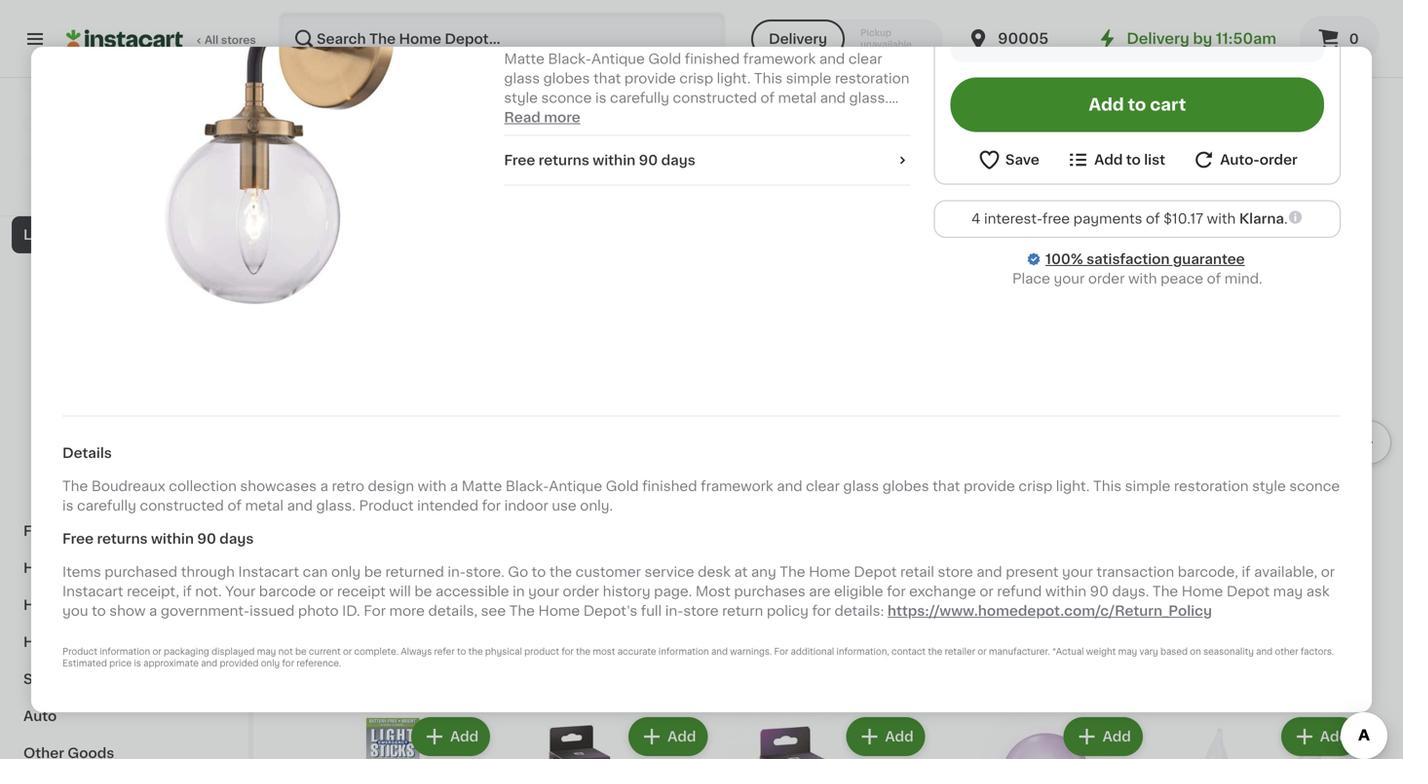 Task type: locate. For each thing, give the bounding box(es) containing it.
0 vertical spatial adjustable
[[1053, 94, 1126, 107]]

$ up 2-
[[1166, 69, 1173, 80]]

2 collection from the left
[[1070, 522, 1140, 536]]

indoor, down 6
[[628, 133, 675, 146]]

antique up purchases
[[727, 561, 781, 575]]

if right barcode,
[[1242, 565, 1251, 579]]

1- for hampton bay bryson 1-light matte black wall sconce led bulb included button at the right
[[1312, 522, 1323, 536]]

crisp
[[679, 72, 713, 85], [1019, 479, 1052, 493]]

rated
[[1055, 113, 1096, 127], [510, 133, 551, 146]]

2 item carousel region from the top
[[292, 277, 1391, 627]]

$ up the can
[[296, 498, 303, 508]]

$ for 2-1/4 in. fitter clear seeded glass oblong pendant lamp shade
[[1166, 69, 1173, 80]]

home up the heating
[[23, 561, 66, 575]]

physical
[[485, 648, 522, 656]]

21 up 1/4
[[1173, 68, 1196, 88]]

decorators
[[772, 522, 849, 536], [990, 522, 1067, 536]]

cct inside "halo hlb 4 in. adjustable cct canless ic rated dimmable indoor, outdoor integrated led recessed light kit"
[[945, 113, 975, 127]]

2 black from the left
[[1039, 542, 1076, 556]]

1 kit from the left
[[620, 172, 639, 185]]

3 add button from the left
[[848, 719, 923, 754]]

1 horizontal spatial $ 20 89
[[514, 497, 565, 517]]

1 horizontal spatial view
[[1277, 235, 1311, 248]]

21 left 39
[[738, 68, 761, 88]]

0 vertical spatial satisfaction
[[82, 188, 147, 198]]

2 cct from the left
[[945, 113, 975, 127]]

ceiling inside plaskolite 4 ft. x 2 ft. suspended egg crate light ceiling panel, white
[[727, 133, 775, 146]]

product down 29 at the left of page
[[504, 111, 559, 124]]

& for home
[[69, 561, 80, 575]]

finished up the ashurst
[[642, 479, 697, 493]]

0 vertical spatial showcases
[[682, 33, 758, 46]]

of
[[760, 91, 775, 105], [1146, 212, 1160, 226], [1207, 272, 1221, 286], [227, 499, 242, 513]]

delivery
[[1127, 32, 1189, 46], [769, 32, 827, 46]]

depot up eligible
[[854, 565, 897, 579]]

2 vertical spatial depot
[[1227, 585, 1270, 598]]

pricing
[[95, 168, 134, 179]]

0 horizontal spatial outdoor
[[35, 413, 93, 427]]

1 89 from the left
[[333, 498, 348, 508]]

your right 'present'
[[1062, 565, 1093, 579]]

recessed right save
[[1051, 152, 1120, 166]]

0 horizontal spatial 89
[[333, 498, 348, 508]]

delivery for delivery by 11:50am
[[1127, 32, 1189, 46]]

0 horizontal spatial 100%
[[50, 188, 79, 198]]

0 vertical spatial store
[[938, 565, 973, 579]]

1 dimmable from the left
[[554, 133, 624, 146]]

guarantee up the peace
[[1173, 252, 1245, 266]]

boudreaux up 69 on the top
[[533, 33, 607, 46]]

add for 1st product group
[[450, 730, 479, 743]]

matte inside hampton bay bryson 1-light matte black wall sconce led bulb included
[[1162, 542, 1203, 556]]

halo inside "halo hlb 4 in. adjustable cct canless ic rated dimmable indoor, outdoor integrated led recessed light kit"
[[945, 94, 985, 107]]

not.
[[195, 585, 222, 598]]

in-
[[448, 565, 466, 579], [665, 604, 683, 618]]

details
[[62, 446, 112, 460]]

0 horizontal spatial integrated
[[571, 152, 642, 166]]

led inside "halo hlb 4 in. adjustable cct canless ic rated dimmable indoor, outdoor integrated led recessed light kit"
[[1020, 152, 1048, 166]]

rated down read
[[510, 133, 551, 146]]

klarna
[[1239, 212, 1284, 226]]

ceiling down suspended
[[727, 133, 775, 146]]

home & decor link
[[12, 550, 237, 587]]

1 horizontal spatial design
[[810, 33, 856, 46]]

framework
[[743, 52, 816, 66], [701, 479, 773, 493]]

0 vertical spatial sconce
[[541, 91, 592, 105]]

halo for 29
[[510, 94, 550, 107]]

satisfaction inside 100% satisfaction guarantee button
[[82, 188, 147, 198]]

0 vertical spatial product
[[504, 111, 559, 124]]

in. inside 2-1/4 in. fitter clear seeded glass oblong pendant lamp shade
[[1199, 94, 1215, 107]]

hlb
[[553, 94, 583, 107], [988, 94, 1017, 107]]

20
[[303, 497, 331, 517], [521, 497, 549, 517]]

1 vertical spatial free
[[62, 532, 94, 546]]

2 $40.69 element from the left
[[945, 494, 1147, 520]]

1 vertical spatial glass
[[843, 479, 879, 493]]

integrated inside halo hlb series 6 in. adjustable cct canless ic rated dimmable indoor, outdoor integrated led recessed light kit
[[571, 152, 642, 166]]

framework up "at"
[[701, 479, 773, 493]]

globes up read more
[[543, 72, 590, 85]]

20 up brushed at left
[[521, 497, 549, 517]]

more down will
[[389, 604, 425, 618]]

1 hampton from the left
[[510, 522, 574, 536]]

outdoor inside "halo hlb 4 in. adjustable cct canless ic rated dimmable indoor, outdoor integrated led recessed light kit"
[[1069, 133, 1127, 146]]

within up https://www.homedepot.com/c/return_policy link
[[1045, 585, 1086, 598]]

add button down factors.
[[1283, 719, 1358, 754]]

2 hampton from the left
[[1162, 522, 1226, 536]]

99 inside $ 21 99
[[1198, 69, 1213, 80]]

may inside items purchased through instacart can only be returned in-store. go to the customer service desk at any the home depot retail store and present your transaction barcode, if available, or instacart receipt, if not. your barcode or receipt will be accessible in your order history page. most purchases are eligible for exchange or refund within 90 days. the home depot may ask you to show a government-issued photo id. for more details, see the home depot's full in-store return policy for details:
[[1273, 585, 1303, 598]]

100% satisfaction guarantee link
[[1045, 249, 1245, 269]]

black inside hampton bay bryson 1-light matte black wall sconce led bulb included
[[1206, 542, 1244, 556]]

the
[[549, 565, 572, 579], [468, 648, 483, 656], [576, 648, 591, 656], [928, 648, 942, 656]]

4 interest-free payments of $10.17 with klarna .
[[971, 212, 1288, 226]]

satisfaction down pricing
[[82, 188, 147, 198]]

0 vertical spatial black-
[[548, 52, 591, 66]]

globes up retail
[[883, 479, 929, 493]]

1 horizontal spatial hampton
[[1162, 522, 1226, 536]]

simple up x
[[786, 72, 831, 85]]

decorators for first home decorators collection 1-light matte black and antique gold wall sconce button
[[772, 522, 849, 536]]

satisfaction
[[82, 188, 147, 198], [1086, 252, 1170, 266]]

white down bell in the left of the page
[[292, 113, 332, 127]]

2 horizontal spatial black
[[1206, 542, 1244, 556]]

boudreaux down outlets & lightswitches link
[[91, 479, 165, 493]]

2 bay from the left
[[1230, 522, 1256, 536]]

0 vertical spatial rated
[[1055, 113, 1096, 127]]

lighting for outdoor lighting
[[96, 413, 152, 427]]

2 canless from the left
[[978, 113, 1033, 127]]

2 halo from the left
[[945, 94, 985, 107]]

wall inside wall lights link
[[292, 231, 338, 252]]

any
[[751, 565, 776, 579]]

black for hampton bay bryson 1-light matte black wall sconce led bulb included button at the right
[[1206, 542, 1244, 556]]

integrated up interest-
[[945, 152, 1016, 166]]

hampton inside 'hampton bay ashurst 1-light brushed nickel wall sconce with switch'
[[510, 522, 574, 536]]

90 up through
[[197, 532, 216, 546]]

auto
[[23, 709, 57, 723]]

$40.69 element
[[727, 494, 929, 520], [945, 494, 1147, 520]]

auto link
[[12, 698, 237, 735]]

satisfaction up place your order with peace of mind. at the top of page
[[1086, 252, 1170, 266]]

1 horizontal spatial canless
[[978, 113, 1033, 127]]

0 horizontal spatial ft.
[[809, 94, 824, 107]]

0 horizontal spatial that
[[593, 72, 621, 85]]

1 information from the left
[[100, 648, 150, 656]]

white inside bell + howell 15.7 in. indoor white ceiling fan with remote, led light, socket 1 each
[[292, 113, 332, 127]]

$ left 69 on the top
[[514, 69, 521, 80]]

2 kit from the left
[[983, 172, 1002, 185]]

$ inside $ 29 69
[[514, 69, 521, 80]]

lighting for more lighting
[[74, 487, 130, 501]]

each
[[299, 152, 327, 162]]

retail
[[900, 565, 934, 579]]

item carousel region containing 54
[[292, 0, 1391, 199]]

bay inside hampton bay bryson 1-light matte black wall sconce led bulb included
[[1230, 522, 1256, 536]]

1 vertical spatial 100%
[[1045, 252, 1083, 266]]

1 horizontal spatial within
[[593, 153, 636, 167]]

1 integrated from the left
[[571, 152, 642, 166]]

99 inside $ 54 99
[[334, 69, 349, 80]]

2 horizontal spatial is
[[595, 91, 607, 105]]

policy up 100% satisfaction guarantee button on the left of page
[[136, 168, 171, 179]]

4 in. from the left
[[1199, 94, 1215, 107]]

led
[[354, 133, 382, 146], [646, 152, 674, 166], [1020, 152, 1048, 166], [1334, 542, 1362, 556]]

0 horizontal spatial collection
[[853, 522, 923, 536]]

more inside items purchased through instacart can only be returned in-store. go to the customer service desk at any the home depot retail store and present your transaction barcode, if available, or instacart receipt, if not. your barcode or receipt will be accessible in your order history page. most purchases are eligible for exchange or refund within 90 days. the home depot may ask you to show a government-issued photo id. for more details, see the home depot's full in-store return policy for details:
[[389, 604, 425, 618]]

be down returned
[[414, 585, 432, 598]]

indoor, inside "halo hlb 4 in. adjustable cct canless ic rated dimmable indoor, outdoor integrated led recessed light kit"
[[1018, 133, 1066, 146]]

0 vertical spatial provide
[[624, 72, 676, 85]]

packaging
[[164, 648, 209, 656]]

hampton for matte
[[1162, 522, 1226, 536]]

is up flooring & tile
[[62, 499, 74, 513]]

1 decorators from the left
[[772, 522, 849, 536]]

returns
[[539, 153, 589, 167], [97, 532, 148, 546]]

0 vertical spatial in-
[[448, 565, 466, 579]]

view inside "link"
[[66, 168, 93, 179]]

service type group
[[751, 19, 943, 58]]

to
[[1128, 96, 1146, 113], [1126, 153, 1141, 167], [532, 565, 546, 579], [92, 604, 106, 618], [457, 648, 466, 656]]

99 for 54
[[334, 69, 349, 80]]

0 horizontal spatial canless
[[620, 113, 675, 127]]

light inside halo hlb series 6 in. adjustable cct canless ic rated dimmable indoor, outdoor integrated led recessed light kit
[[582, 172, 617, 185]]

1 canless from the left
[[620, 113, 675, 127]]

add button
[[413, 719, 488, 754], [631, 719, 706, 754], [848, 719, 923, 754], [1066, 719, 1141, 754], [1283, 719, 1358, 754]]

0 horizontal spatial more
[[389, 604, 425, 618]]

1 black from the left
[[821, 542, 859, 556]]

delivery for delivery
[[769, 32, 827, 46]]

1 horizontal spatial more
[[1314, 235, 1350, 248]]

1/4
[[1176, 94, 1196, 107]]

outdoor up add to list button
[[1069, 133, 1127, 146]]

view down hardware
[[66, 168, 93, 179]]

that up series
[[593, 72, 621, 85]]

framework up 39
[[743, 52, 816, 66]]

0 vertical spatial 100% satisfaction guarantee
[[50, 188, 206, 198]]

add button for fifth product group from left
[[1283, 719, 1358, 754]]

mind.
[[1224, 272, 1262, 286]]

$ for bell + howell 15.7 in. indoor white ceiling fan with remote, led light, socket
[[296, 69, 303, 80]]

2 21 from the left
[[1173, 68, 1196, 88]]

1 vertical spatial if
[[183, 585, 192, 598]]

0 horizontal spatial information
[[100, 648, 150, 656]]

home inside 'home & decor' link
[[23, 561, 66, 575]]

showcases up the can
[[240, 479, 317, 493]]

building
[[23, 117, 81, 131]]

& for heating
[[83, 598, 94, 612]]

in. inside halo hlb series 6 in. adjustable cct canless ic rated dimmable indoor, outdoor integrated led recessed light kit
[[645, 94, 660, 107]]

$ inside $ 21 39
[[731, 69, 738, 80]]

1- up "at"
[[727, 542, 739, 556]]

returns up 'home & decor' link
[[97, 532, 148, 546]]

ic inside halo hlb series 6 in. adjustable cct canless ic rated dimmable indoor, outdoor integrated led recessed light kit
[[678, 113, 693, 127]]

finished up $ 21 39
[[685, 52, 740, 66]]

wall inside 'hampton bay ashurst 1-light brushed nickel wall sconce with switch'
[[617, 542, 645, 556]]

light inside plaskolite 4 ft. x 2 ft. suspended egg crate light ceiling panel, white
[[880, 113, 915, 127]]

90 left days.
[[1090, 585, 1109, 598]]

store down most
[[683, 604, 719, 618]]

2 ic from the left
[[1037, 113, 1051, 127]]

collection up 6
[[611, 33, 678, 46]]

may left the vary
[[1118, 648, 1137, 656]]

household essentials
[[23, 635, 175, 649]]

2 20 from the left
[[521, 497, 549, 517]]

adjustable down $ 29 69
[[510, 113, 583, 127]]

exchange
[[909, 585, 976, 598]]

$ for halo hlb 4 in. adjustable cct canless ic rated dimmable indoor, outdoor integrated led recessed light kit
[[949, 69, 956, 80]]

1 halo from the left
[[510, 94, 550, 107]]

2 home decorators collection 1-light matte black and antique gold wall sconce from the left
[[945, 522, 1140, 575]]

1 vertical spatial ceiling
[[727, 133, 775, 146]]

21 for $ 21 39
[[738, 68, 761, 88]]

dimmable inside halo hlb series 6 in. adjustable cct canless ic rated dimmable indoor, outdoor integrated led recessed light kit
[[554, 133, 624, 146]]

0 vertical spatial free returns within 90 days
[[504, 153, 695, 167]]

1 product group from the left
[[292, 713, 494, 759]]

1- inside hampton bay bryson 1-light matte black wall sconce led bulb included
[[1312, 522, 1323, 536]]

information,
[[837, 648, 889, 656]]

household essentials link
[[12, 624, 237, 661]]

add down weight
[[1103, 730, 1131, 743]]

1 vertical spatial is
[[62, 499, 74, 513]]

delivery inside delivery by 11:50am link
[[1127, 32, 1189, 46]]

product
[[524, 648, 559, 656]]

adjustable
[[1053, 94, 1126, 107], [510, 113, 583, 127]]

outdoor
[[1069, 133, 1127, 146], [510, 152, 567, 166], [35, 413, 93, 427]]

2-1/4 in. fitter clear seeded glass oblong pendant lamp shade
[[1162, 94, 1358, 146]]

read
[[504, 111, 541, 124]]

seeded
[[1298, 94, 1351, 107]]

0 horizontal spatial home decorators collection 1-light matte black and antique gold wall sconce button
[[727, 285, 929, 578]]

with up in
[[510, 561, 539, 575]]

halo up read
[[510, 94, 550, 107]]

clear
[[1258, 94, 1294, 107]]

0 horizontal spatial product
[[62, 648, 97, 656]]

adjustable inside "halo hlb 4 in. adjustable cct canless ic rated dimmable indoor, outdoor integrated led recessed light kit"
[[1053, 94, 1126, 107]]

store up exchange
[[938, 565, 973, 579]]

0 vertical spatial ceiling
[[336, 113, 383, 127]]

1 bay from the left
[[577, 522, 604, 536]]

0 horizontal spatial if
[[183, 585, 192, 598]]

90005
[[998, 32, 1049, 46]]

free returns within 90 days up purchased
[[62, 532, 254, 546]]

$ inside $ 54 99
[[296, 69, 303, 80]]

0 horizontal spatial boudreaux
[[91, 479, 165, 493]]

product group down most
[[510, 713, 712, 759]]

sconce down 69 on the top
[[541, 91, 592, 105]]

most
[[696, 585, 731, 598]]

cct down series
[[586, 113, 616, 127]]

2 ft. from the left
[[850, 94, 865, 107]]

None search field
[[279, 12, 726, 66]]

canless inside "halo hlb 4 in. adjustable cct canless ic rated dimmable indoor, outdoor integrated led recessed light kit"
[[978, 113, 1033, 127]]

this up plaskolite on the right top of the page
[[754, 72, 782, 85]]

white inside plaskolite 4 ft. x 2 ft. suspended egg crate light ceiling panel, white
[[823, 133, 863, 146]]

halo for 28
[[945, 94, 985, 107]]

home decorators collection 1-light matte black and antique gold wall sconce button
[[727, 285, 929, 578], [945, 285, 1147, 578]]

2 99 from the left
[[1198, 69, 1213, 80]]

be up receipt
[[364, 565, 382, 579]]

0 vertical spatial metal
[[778, 91, 817, 105]]

0 horizontal spatial cct
[[586, 113, 616, 127]]

1 horizontal spatial ic
[[1037, 113, 1051, 127]]

led inside halo hlb series 6 in. adjustable cct canless ic rated dimmable indoor, outdoor integrated led recessed light kit
[[646, 152, 674, 166]]

2
[[839, 94, 847, 107]]

hampton inside hampton bay bryson 1-light matte black wall sconce led bulb included
[[1162, 522, 1226, 536]]

for right warnings.
[[774, 648, 788, 656]]

guarantee down view pricing policy "link" at left
[[150, 188, 206, 198]]

1 indoor, from the left
[[628, 133, 675, 146]]

https://www.homedepot.com/c/return_policy
[[888, 604, 1212, 618]]

1 home decorators collection 1-light matte black and antique gold wall sconce button from the left
[[727, 285, 929, 578]]

99
[[334, 69, 349, 80], [1198, 69, 1213, 80]]

item carousel region containing 20
[[292, 277, 1391, 627]]

matte up 29 at the left of page
[[504, 52, 545, 66]]

brushed
[[510, 542, 567, 556]]

delivery inside delivery button
[[769, 32, 827, 46]]

1 ic from the left
[[678, 113, 693, 127]]

matte up bulb
[[1162, 542, 1203, 556]]

0 horizontal spatial be
[[295, 648, 307, 656]]

policy inside items purchased through instacart can only be returned in-store. go to the customer service desk at any the home depot retail store and present your transaction barcode, if available, or instacart receipt, if not. your barcode or receipt will be accessible in your order history page. most purchases are eligible for exchange or refund within 90 days. the home depot may ask you to show a government-issued photo id. for more details, see the home depot's full in-store return policy for details:
[[767, 604, 809, 618]]

1 horizontal spatial $40.69 element
[[945, 494, 1147, 520]]

1 horizontal spatial rated
[[1055, 113, 1096, 127]]

only.
[[725, 111, 758, 124], [580, 499, 613, 513]]

21
[[738, 68, 761, 88], [1173, 68, 1196, 88]]

plumbing link
[[12, 68, 237, 105]]

hampton up bulb
[[1162, 522, 1226, 536]]

sconce inside 'hampton bay ashurst 1-light brushed nickel wall sconce with switch'
[[648, 542, 700, 556]]

light,
[[385, 133, 424, 146]]

1 hlb from the left
[[553, 94, 583, 107]]

free down read
[[504, 153, 535, 167]]

1 21 from the left
[[738, 68, 761, 88]]

0 vertical spatial that
[[593, 72, 621, 85]]

add for second product group
[[668, 730, 696, 743]]

0 horizontal spatial design
[[368, 479, 414, 493]]

3 in. from the left
[[1034, 94, 1049, 107]]

0 horizontal spatial $ 20 89
[[296, 497, 348, 517]]

1 horizontal spatial 100% satisfaction guarantee
[[1045, 252, 1245, 266]]

issued
[[250, 604, 295, 618]]

delivery by 11:50am
[[1127, 32, 1276, 46]]

$ 20 89 up brushed at left
[[514, 497, 565, 517]]

hlb for 28
[[988, 94, 1017, 107]]

add down refer
[[450, 730, 479, 743]]

indoor
[[649, 111, 693, 124], [504, 499, 548, 513]]

indoor, up save
[[1018, 133, 1066, 146]]

with right delivery button
[[859, 33, 888, 46]]

1 vertical spatial free returns within 90 days
[[62, 532, 254, 546]]

& left 'tile'
[[85, 524, 96, 538]]

through
[[181, 565, 235, 579]]

home inside the home depot link
[[94, 145, 137, 159]]

100%
[[50, 188, 79, 198], [1045, 252, 1083, 266]]

2 add button from the left
[[631, 719, 706, 754]]

1 vertical spatial product
[[359, 499, 414, 513]]

hlb inside "halo hlb 4 in. adjustable cct canless ic rated dimmable indoor, outdoor integrated led recessed light kit"
[[988, 94, 1017, 107]]

$ inside the $ 28 59
[[949, 69, 956, 80]]

0 horizontal spatial depot
[[140, 145, 184, 159]]

3 black from the left
[[1206, 542, 1244, 556]]

0 vertical spatial framework
[[743, 52, 816, 66]]

you
[[62, 604, 88, 618]]

0 horizontal spatial policy
[[136, 168, 171, 179]]

is inside 'product information or packaging displayed may not be current or complete. always refer to the physical product for the most accurate information and warnings. for additional information, contact the retailer or manufacturer. *actual weight may vary based on seasonality and other factors. estimated price is approximate and provided only for reference.'
[[134, 659, 141, 668]]

list
[[1144, 153, 1165, 167]]

with right $10.17
[[1207, 212, 1236, 226]]

0 horizontal spatial 21
[[738, 68, 761, 88]]

dimmable inside "halo hlb 4 in. adjustable cct canless ic rated dimmable indoor, outdoor integrated led recessed light kit"
[[945, 133, 1015, 146]]

0 vertical spatial more
[[544, 111, 580, 124]]

in. inside bell + howell 15.7 in. indoor white ceiling fan with remote, led light, socket 1 each
[[412, 94, 428, 107]]

halo inside halo hlb series 6 in. adjustable cct canless ic rated dimmable indoor, outdoor integrated led recessed light kit
[[510, 94, 550, 107]]

$40.69 element for first home decorators collection 1-light matte black and antique gold wall sconce button
[[727, 494, 929, 520]]

$
[[296, 69, 303, 80], [731, 69, 738, 80], [514, 69, 521, 80], [949, 69, 956, 80], [1166, 69, 1173, 80], [296, 498, 303, 508], [514, 498, 521, 508]]

1 horizontal spatial instacart
[[238, 565, 299, 579]]

1- for first home decorators collection 1-light matte black and antique gold wall sconce button
[[727, 542, 739, 556]]

2 decorators from the left
[[990, 522, 1067, 536]]

2 vertical spatial is
[[134, 659, 141, 668]]

1 horizontal spatial restoration
[[1174, 479, 1249, 493]]

instacart logo image
[[66, 27, 183, 51]]

2 integrated from the left
[[945, 152, 1016, 166]]

led inside hampton bay bryson 1-light matte black wall sconce led bulb included
[[1334, 542, 1362, 556]]

product group down additional
[[727, 713, 929, 759]]

ceiling
[[336, 113, 383, 127], [727, 133, 775, 146]]

stores
[[221, 35, 256, 45]]

home up exchange
[[945, 522, 986, 536]]

4 inside plaskolite 4 ft. x 2 ft. suspended egg crate light ceiling panel, white
[[796, 94, 806, 107]]

1 horizontal spatial halo
[[945, 94, 985, 107]]

of left $10.17
[[1146, 212, 1160, 226]]

0 horizontal spatial provide
[[624, 72, 676, 85]]

1 horizontal spatial integrated
[[945, 152, 1016, 166]]

2 horizontal spatial may
[[1273, 585, 1303, 598]]

bay down $43.99 element
[[1230, 522, 1256, 536]]

1 horizontal spatial use
[[697, 111, 722, 124]]

0 vertical spatial glass.
[[849, 91, 889, 105]]

order down 100% satisfaction guarantee link
[[1088, 272, 1125, 286]]

matte up 'present'
[[995, 542, 1035, 556]]

product group
[[292, 713, 494, 759], [510, 713, 712, 759], [727, 713, 929, 759], [945, 713, 1147, 759], [1162, 713, 1364, 759]]

99 for 21
[[1198, 69, 1213, 80]]

with
[[859, 33, 888, 46], [415, 113, 444, 127], [1207, 212, 1236, 226], [1128, 272, 1157, 286], [418, 479, 447, 493], [510, 561, 539, 575]]

information right accurate
[[659, 648, 709, 656]]

1 horizontal spatial guarantee
[[1173, 252, 1245, 266]]

1 $40.69 element from the left
[[727, 494, 929, 520]]

1 horizontal spatial information
[[659, 648, 709, 656]]

view for view pricing policy
[[66, 168, 93, 179]]

view
[[66, 168, 93, 179], [1277, 235, 1311, 248]]

1 horizontal spatial be
[[364, 565, 382, 579]]

bay inside 'hampton bay ashurst 1-light brushed nickel wall sconce with switch'
[[577, 522, 604, 536]]

1 home decorators collection 1-light matte black and antique gold wall sconce from the left
[[727, 522, 923, 575]]

1 collection from the left
[[853, 522, 923, 536]]

1 horizontal spatial light.
[[1056, 479, 1090, 493]]

5 product group from the left
[[1162, 713, 1364, 759]]

2 product group from the left
[[510, 713, 712, 759]]

only up receipt
[[331, 565, 361, 579]]

ceiling inside bell + howell 15.7 in. indoor white ceiling fan with remote, led light, socket 1 each
[[336, 113, 383, 127]]

estimated
[[62, 659, 107, 668]]

$ 54 99
[[296, 68, 349, 88]]

1 in. from the left
[[412, 94, 428, 107]]

2 vertical spatial order
[[563, 585, 599, 598]]

add button for 1st product group
[[413, 719, 488, 754]]

sconce inside hampton bay bryson 1-light matte black wall sconce led bulb included
[[1279, 542, 1331, 556]]

view pricing policy
[[66, 168, 171, 179]]

sconce up service
[[648, 542, 700, 556]]

$ 20 89 up the can
[[296, 497, 348, 517]]

90 down 6
[[639, 153, 658, 167]]

displayed
[[212, 648, 255, 656]]

home decorators collection 1-light matte black and antique gold wall sconce image
[[78, 0, 481, 343]]

in- down 'page.'
[[665, 604, 683, 618]]

outdoor lighting
[[35, 413, 152, 427]]

shade
[[1162, 133, 1206, 146]]

save
[[1005, 153, 1040, 167]]

integrated inside "halo hlb 4 in. adjustable cct canless ic rated dimmable indoor, outdoor integrated led recessed light kit"
[[945, 152, 1016, 166]]

style up $43.99 element
[[1252, 479, 1286, 493]]

lighting link
[[12, 216, 237, 253]]

1 vertical spatial depot
[[854, 565, 897, 579]]

add button for fourth product group
[[1066, 719, 1141, 754]]

2 horizontal spatial product
[[504, 111, 559, 124]]

$ inside $ 21 99
[[1166, 69, 1173, 80]]

product
[[504, 111, 559, 124], [359, 499, 414, 513], [62, 648, 97, 656]]

home decorators collection 1-light matte black and antique gold wall sconce for 1st home decorators collection 1-light matte black and antique gold wall sconce button from right
[[945, 522, 1140, 575]]

glass. up crate on the top of the page
[[849, 91, 889, 105]]

black-
[[548, 52, 591, 66], [506, 479, 549, 493]]

constructed
[[673, 91, 757, 105], [140, 499, 224, 513]]

order inside items purchased through instacart can only be returned in-store. go to the customer service desk at any the home depot retail store and present your transaction barcode, if available, or instacart receipt, if not. your barcode or receipt will be accessible in your order history page. most purchases are eligible for exchange or refund within 90 days. the home depot may ask you to show a government-issued photo id. for more details, see the home depot's full in-store return policy for details:
[[563, 585, 599, 598]]

hlb inside halo hlb series 6 in. adjustable cct canless ic rated dimmable indoor, outdoor integrated led recessed light kit
[[553, 94, 583, 107]]

are
[[809, 585, 831, 598]]

cct inside halo hlb series 6 in. adjustable cct canless ic rated dimmable indoor, outdoor integrated led recessed light kit
[[586, 113, 616, 127]]

add button down weight
[[1066, 719, 1141, 754]]

depot inside the home depot link
[[140, 145, 184, 159]]

2 indoor, from the left
[[1018, 133, 1066, 146]]

only. up nickel
[[580, 499, 613, 513]]

2 horizontal spatial 4
[[1021, 94, 1030, 107]]

0 vertical spatial order
[[1260, 153, 1298, 167]]

item carousel region
[[292, 0, 1391, 199], [292, 277, 1391, 627]]

0 vertical spatial light.
[[717, 72, 751, 85]]

the inside items purchased through instacart can only be returned in-store. go to the customer service desk at any the home depot retail store and present your transaction barcode, if available, or instacart receipt, if not. your barcode or receipt will be accessible in your order history page. most purchases are eligible for exchange or refund within 90 days. the home depot may ask you to show a government-issued photo id. for more details, see the home depot's full in-store return policy for details:
[[549, 565, 572, 579]]

only inside items purchased through instacart can only be returned in-store. go to the customer service desk at any the home depot retail store and present your transaction barcode, if available, or instacart receipt, if not. your barcode or receipt will be accessible in your order history page. most purchases are eligible for exchange or refund within 90 days. the home depot may ask you to show a government-issued photo id. for more details, see the home depot's full in-store return policy for details:
[[331, 565, 361, 579]]

1 horizontal spatial glass
[[843, 479, 879, 493]]

0 horizontal spatial hlb
[[553, 94, 583, 107]]

5 add button from the left
[[1283, 719, 1358, 754]]

light bulbs link
[[292, 659, 414, 682]]

1 add button from the left
[[413, 719, 488, 754]]

bay for bryson
[[1230, 522, 1256, 536]]

1 item carousel region from the top
[[292, 0, 1391, 199]]

hardware
[[23, 154, 91, 168]]

6
[[632, 94, 641, 107]]

2 $ 20 89 from the left
[[514, 497, 565, 517]]

1 vertical spatial outdoor
[[510, 152, 567, 166]]

led inside bell + howell 15.7 in. indoor white ceiling fan with remote, led light, socket 1 each
[[354, 133, 382, 146]]

warnings.
[[730, 648, 772, 656]]

2 in. from the left
[[645, 94, 660, 107]]

0 horizontal spatial adjustable
[[510, 113, 583, 127]]

days
[[661, 153, 695, 167], [220, 532, 254, 546]]

returns down read more "button"
[[539, 153, 589, 167]]

2 dimmable from the left
[[945, 133, 1015, 146]]

add for fourth product group
[[1103, 730, 1131, 743]]

the boudreaux collection showcases a retro design with a matte black-antique gold finished framework and clear glass globes that provide crisp light. this simple restoration style sconce is carefully constructed of metal and glass. product intended for indoor use only.
[[504, 33, 910, 124], [62, 479, 1340, 513]]

1 horizontal spatial outdoor
[[510, 152, 567, 166]]

use left suspended
[[697, 111, 722, 124]]

1 99 from the left
[[334, 69, 349, 80]]

rated inside "halo hlb 4 in. adjustable cct canless ic rated dimmable indoor, outdoor integrated led recessed light kit"
[[1055, 113, 1096, 127]]

canless
[[620, 113, 675, 127], [978, 113, 1033, 127]]

purchases
[[734, 585, 806, 598]]

recessed inside "halo hlb 4 in. adjustable cct canless ic rated dimmable indoor, outdoor integrated led recessed light kit"
[[1051, 152, 1120, 166]]

1 cct from the left
[[586, 113, 616, 127]]

rated inside halo hlb series 6 in. adjustable cct canless ic rated dimmable indoor, outdoor integrated led recessed light kit
[[510, 133, 551, 146]]

4 add button from the left
[[1066, 719, 1141, 754]]

89 up brushed at left
[[551, 498, 565, 508]]

1 horizontal spatial sconce
[[1289, 479, 1340, 493]]

39
[[763, 69, 777, 80]]

2 hlb from the left
[[988, 94, 1017, 107]]

free returns within 90 days down series
[[504, 153, 695, 167]]

1 vertical spatial this
[[1093, 479, 1122, 493]]



Task type: vqa. For each thing, say whether or not it's contained in the screenshot.
Ply within Up&Up Soft Two Ply Facial Tissues
no



Task type: describe. For each thing, give the bounding box(es) containing it.
oblong
[[1204, 113, 1255, 127]]

price
[[109, 659, 132, 668]]

1 horizontal spatial carefully
[[610, 91, 669, 105]]

black for 1st home decorators collection 1-light matte black and antique gold wall sconce button from right
[[1039, 542, 1076, 556]]

the left most
[[576, 648, 591, 656]]

0 vertical spatial intended
[[562, 111, 623, 124]]

0 horizontal spatial may
[[257, 648, 276, 656]]

add button for 3rd product group from the left
[[848, 719, 923, 754]]

+
[[321, 94, 330, 107]]

1 20 from the left
[[303, 497, 331, 517]]

ic inside "halo hlb 4 in. adjustable cct canless ic rated dimmable indoor, outdoor integrated led recessed light kit"
[[1037, 113, 1051, 127]]

https://www.homedepot.com/c/return_policy link
[[888, 604, 1212, 618]]

1 vertical spatial store
[[683, 604, 719, 618]]

with up returned
[[418, 479, 447, 493]]

retailer
[[945, 648, 975, 656]]

the up 29 at the left of page
[[504, 33, 530, 46]]

0 button
[[1300, 16, 1380, 62]]

or up 'approximate'
[[152, 648, 161, 656]]

0 vertical spatial returns
[[539, 153, 589, 167]]

egg
[[809, 113, 836, 127]]

0
[[1349, 32, 1359, 46]]

sconce up days.
[[1070, 561, 1122, 575]]

1 vertical spatial the boudreaux collection showcases a retro design with a matte black-antique gold finished framework and clear glass globes that provide crisp light. this simple restoration style sconce is carefully constructed of metal and glass. product intended for indoor use only.
[[62, 479, 1340, 513]]

heating
[[23, 598, 79, 612]]

in. inside "halo hlb 4 in. adjustable cct canless ic rated dimmable indoor, outdoor integrated led recessed light kit"
[[1034, 94, 1049, 107]]

add up add to list button
[[1089, 96, 1124, 113]]

1 horizontal spatial globes
[[883, 479, 929, 493]]

matte for 1st home decorators collection 1-light matte black and antique gold wall sconce button from right
[[995, 542, 1035, 556]]

the down outlets
[[62, 479, 88, 493]]

0 vertical spatial be
[[364, 565, 382, 579]]

decorators for 1st home decorators collection 1-light matte black and antique gold wall sconce button from right
[[990, 522, 1067, 536]]

additional
[[791, 648, 834, 656]]

1 horizontal spatial clear
[[848, 52, 882, 66]]

matte up store.
[[462, 479, 502, 493]]

collection for first home decorators collection 1-light matte black and antique gold wall sconce button
[[853, 522, 923, 536]]

100% inside button
[[50, 188, 79, 198]]

0 horizontal spatial glass.
[[316, 499, 356, 513]]

1 vertical spatial showcases
[[240, 479, 317, 493]]

0 horizontal spatial glass
[[504, 72, 540, 85]]

home up are
[[809, 565, 850, 579]]

0 horizontal spatial this
[[754, 72, 782, 85]]

bulbs
[[353, 660, 414, 681]]

1 horizontal spatial days
[[661, 153, 695, 167]]

for inside items purchased through instacart can only be returned in-store. go to the customer service desk at any the home depot retail store and present your transaction barcode, if available, or instacart receipt, if not. your barcode or receipt will be accessible in your order history page. most purchases are eligible for exchange or refund within 90 days. the home depot may ask you to show a government-issued photo id. for more details, see the home depot's full in-store return policy for details:
[[364, 604, 386, 618]]

add to list
[[1094, 153, 1165, 167]]

0 horizontal spatial free returns within 90 days
[[62, 532, 254, 546]]

delivery button
[[751, 19, 845, 58]]

1 vertical spatial black-
[[506, 479, 549, 493]]

light inside 'hampton bay ashurst 1-light brushed nickel wall sconce with switch'
[[675, 522, 710, 536]]

add left list
[[1094, 153, 1123, 167]]

always
[[401, 648, 432, 656]]

1 vertical spatial crisp
[[1019, 479, 1052, 493]]

$ for halo hlb series 6 in. adjustable cct canless ic rated dimmable indoor, outdoor integrated led recessed light kit
[[514, 69, 521, 80]]

1 horizontal spatial 90
[[639, 153, 658, 167]]

1 horizontal spatial showcases
[[682, 33, 758, 46]]

receipt
[[337, 585, 386, 598]]

by
[[1193, 32, 1212, 46]]

1 vertical spatial use
[[552, 499, 577, 513]]

0 horizontal spatial metal
[[245, 499, 284, 513]]

desk
[[698, 565, 731, 579]]

1 horizontal spatial retro
[[773, 33, 806, 46]]

wall lights link
[[292, 230, 411, 253]]

0 vertical spatial your
[[1054, 272, 1085, 286]]

$ for hampton bay ashurst 1-light brushed nickel wall sconce with switch
[[514, 498, 521, 508]]

1 horizontal spatial free
[[504, 153, 535, 167]]

the right any
[[780, 565, 805, 579]]

indoor, inside halo hlb series 6 in. adjustable cct canless ic rated dimmable indoor, outdoor integrated led recessed light kit
[[628, 133, 675, 146]]

0 horizontal spatial carefully
[[77, 499, 136, 513]]

to left list
[[1126, 153, 1141, 167]]

2 89 from the left
[[551, 498, 565, 508]]

with inside bell + howell 15.7 in. indoor white ceiling fan with remote, led light, socket 1 each
[[415, 113, 444, 127]]

4 inside "halo hlb 4 in. adjustable cct canless ic rated dimmable indoor, outdoor integrated led recessed light kit"
[[1021, 94, 1030, 107]]

details,
[[428, 604, 478, 618]]

1 $ 20 89 from the left
[[296, 497, 348, 517]]

light inside hampton bay bryson 1-light matte black wall sconce led bulb included
[[1323, 522, 1358, 536]]

100% satisfaction guarantee inside button
[[50, 188, 206, 198]]

for up store.
[[482, 499, 501, 513]]

matte for hampton bay bryson 1-light matte black wall sconce led bulb included button at the right
[[1162, 542, 1203, 556]]

of up suspended
[[760, 91, 775, 105]]

1 vertical spatial light.
[[1056, 479, 1090, 493]]

home down switch
[[538, 604, 580, 618]]

more inside "button"
[[544, 111, 580, 124]]

0 vertical spatial style
[[504, 91, 538, 105]]

1 vertical spatial returns
[[97, 532, 148, 546]]

0 vertical spatial within
[[593, 153, 636, 167]]

28
[[956, 68, 983, 88]]

0 vertical spatial crisp
[[679, 72, 713, 85]]

see
[[481, 604, 506, 618]]

1 horizontal spatial simple
[[1125, 479, 1171, 493]]

light inside "halo hlb 4 in. adjustable cct canless ic rated dimmable indoor, outdoor integrated led recessed light kit"
[[945, 172, 979, 185]]

1 vertical spatial within
[[151, 532, 194, 546]]

1 vertical spatial retro
[[332, 479, 364, 493]]

0 vertical spatial collection
[[611, 33, 678, 46]]

flooring & tile
[[23, 524, 124, 538]]

1 vertical spatial constructed
[[140, 499, 224, 513]]

1 horizontal spatial 4
[[971, 212, 981, 226]]

1 vertical spatial style
[[1252, 479, 1286, 493]]

building supplies link
[[12, 105, 237, 142]]

$ 21 99
[[1166, 68, 1213, 88]]

or left refund at the right
[[980, 585, 994, 598]]

add for 3rd product group from the left
[[885, 730, 914, 743]]

1 horizontal spatial glass.
[[849, 91, 889, 105]]

x
[[827, 94, 835, 107]]

2 information from the left
[[659, 648, 709, 656]]

id.
[[342, 604, 360, 618]]

or up light bulbs
[[343, 648, 352, 656]]

antique up exchange
[[945, 561, 998, 575]]

pendant
[[1258, 113, 1316, 127]]

approximate
[[143, 659, 199, 668]]

wall up refund at the right
[[1038, 561, 1066, 575]]

0 horizontal spatial intended
[[417, 499, 478, 513]]

21 for $ 21 99
[[1173, 68, 1196, 88]]

wall inside hampton bay bryson 1-light matte black wall sconce led bulb included
[[1247, 542, 1275, 556]]

to right 'you'
[[92, 604, 106, 618]]

read more button
[[504, 108, 580, 127]]

view for view more
[[1277, 235, 1311, 248]]

0 horizontal spatial free
[[62, 532, 94, 546]]

antique up series
[[591, 52, 645, 66]]

1 vertical spatial days
[[220, 532, 254, 546]]

panel,
[[778, 133, 820, 146]]

order inside "button"
[[1260, 153, 1298, 167]]

$ for plaskolite 4 ft. x 2 ft. suspended egg crate light ceiling panel, white
[[731, 69, 738, 80]]

69
[[550, 69, 565, 80]]

page.
[[654, 585, 692, 598]]

photo
[[298, 604, 339, 618]]

matte for first home decorators collection 1-light matte black and antique gold wall sconce button
[[777, 542, 818, 556]]

1 vertical spatial indoor
[[504, 499, 548, 513]]

safety
[[23, 672, 69, 686]]

and inside items purchased through instacart can only be returned in-store. go to the customer service desk at any the home depot retail store and present your transaction barcode, if available, or instacart receipt, if not. your barcode or receipt will be accessible in your order history page. most purchases are eligible for exchange or refund within 90 days. the home depot may ask you to show a government-issued photo id. for more details, see the home depot's full in-store return policy for details:
[[977, 565, 1002, 579]]

the home depot logo image
[[106, 101, 143, 138]]

hlb for 29
[[553, 94, 583, 107]]

for down are
[[812, 604, 831, 618]]

more lighting
[[35, 487, 130, 501]]

2 horizontal spatial be
[[414, 585, 432, 598]]

the home depot
[[64, 145, 184, 159]]

can
[[303, 565, 328, 579]]

government-
[[161, 604, 250, 618]]

1 vertical spatial collection
[[169, 479, 237, 493]]

policy inside view pricing policy "link"
[[136, 168, 171, 179]]

heating & cooling
[[23, 598, 152, 612]]

1 vertical spatial finished
[[642, 479, 697, 493]]

lamp
[[1319, 113, 1358, 127]]

within inside items purchased through instacart can only be returned in-store. go to the customer service desk at any the home depot retail store and present your transaction barcode, if available, or instacart receipt, if not. your barcode or receipt will be accessible in your order history page. most purchases are eligible for exchange or refund within 90 days. the home depot may ask you to show a government-issued photo id. for more details, see the home depot's full in-store return policy for details:
[[1045, 585, 1086, 598]]

items purchased through instacart can only be returned in-store. go to the customer service desk at any the home depot retail store and present your transaction barcode, if available, or instacart receipt, if not. your barcode or receipt will be accessible in your order history page. most purchases are eligible for exchange or refund within 90 days. the home depot may ask you to show a government-issued photo id. for more details, see the home depot's full in-store return policy for details:
[[62, 565, 1335, 618]]

1 vertical spatial order
[[1088, 272, 1125, 286]]

1 vertical spatial sconce
[[1289, 479, 1340, 493]]

sconce up eligible
[[852, 561, 904, 575]]

be inside 'product information or packaging displayed may not be current or complete. always refer to the physical product for the most accurate information and warnings. for additional information, contact the retailer or manufacturer. *actual weight may vary based on seasonality and other factors. estimated price is approximate and provided only for reference.'
[[295, 648, 307, 656]]

2 vertical spatial your
[[528, 585, 559, 598]]

outdoor inside halo hlb series 6 in. adjustable cct canless ic rated dimmable indoor, outdoor integrated led recessed light kit
[[510, 152, 567, 166]]

go
[[508, 565, 528, 579]]

& for flooring
[[85, 524, 96, 538]]

home decorators collection 1-light matte black and antique gold wall sconce for first home decorators collection 1-light matte black and antique gold wall sconce button
[[727, 522, 923, 575]]

add for fifth product group from left
[[1320, 730, 1349, 743]]

add to list button
[[1066, 148, 1165, 172]]

0 vertical spatial restoration
[[835, 72, 910, 85]]

eligible
[[834, 585, 883, 598]]

appliances link
[[12, 179, 237, 216]]

auto-order button
[[1192, 148, 1298, 172]]

or up photo
[[320, 585, 333, 598]]

90 inside items purchased through instacart can only be returned in-store. go to the customer service desk at any the home depot retail store and present your transaction barcode, if available, or instacart receipt, if not. your barcode or receipt will be accessible in your order history page. most purchases are eligible for exchange or refund within 90 days. the home depot may ask you to show a government-issued photo id. for more details, see the home depot's full in-store return policy for details:
[[1090, 585, 1109, 598]]

home up "at"
[[727, 522, 769, 536]]

or right retailer
[[978, 648, 987, 656]]

0 horizontal spatial only.
[[580, 499, 613, 513]]

outlets & lightswitches link
[[12, 438, 237, 475]]

1 horizontal spatial 100%
[[1045, 252, 1083, 266]]

for right product
[[562, 648, 574, 656]]

2 home decorators collection 1-light matte black and antique gold wall sconce button from the left
[[945, 285, 1147, 578]]

complete.
[[354, 648, 398, 656]]

$40.69 element for 1st home decorators collection 1-light matte black and antique gold wall sconce button from right
[[945, 494, 1147, 520]]

bay for ashurst
[[577, 522, 604, 536]]

peace
[[1161, 272, 1203, 286]]

place
[[1012, 272, 1050, 286]]

1 vertical spatial more
[[35, 487, 70, 501]]

1- for 1st home decorators collection 1-light matte black and antique gold wall sconce button from right
[[945, 542, 956, 556]]

1 horizontal spatial free returns within 90 days
[[504, 153, 695, 167]]

.
[[1284, 212, 1288, 226]]

suspended
[[727, 113, 805, 127]]

bell
[[292, 94, 318, 107]]

a inside items purchased through instacart can only be returned in-store. go to the customer service desk at any the home depot retail store and present your transaction barcode, if available, or instacart receipt, if not. your barcode or receipt will be accessible in your order history page. most purchases are eligible for exchange or refund within 90 days. the home depot may ask you to show a government-issued photo id. for more details, see the home depot's full in-store return policy for details:
[[149, 604, 157, 618]]

1 vertical spatial your
[[1062, 565, 1093, 579]]

adjustable inside halo hlb series 6 in. adjustable cct canless ic rated dimmable indoor, outdoor integrated led recessed light kit
[[510, 113, 583, 127]]

to inside 'product information or packaging displayed may not be current or complete. always refer to the physical product for the most accurate information and warnings. for additional information, contact the retailer or manufacturer. *actual weight may vary based on seasonality and other factors. estimated price is approximate and provided only for reference.'
[[457, 648, 466, 656]]

0 horizontal spatial simple
[[786, 72, 831, 85]]

product inside 'product information or packaging displayed may not be current or complete. always refer to the physical product for the most accurate information and warnings. for additional information, contact the retailer or manufacturer. *actual weight may vary based on seasonality and other factors. estimated price is approximate and provided only for reference.'
[[62, 648, 97, 656]]

wall up are
[[821, 561, 849, 575]]

1 horizontal spatial may
[[1118, 648, 1137, 656]]

0 vertical spatial boudreaux
[[533, 33, 607, 46]]

ashurst
[[607, 522, 660, 536]]

& for outlets
[[89, 450, 100, 464]]

1 vertical spatial 90
[[197, 532, 216, 546]]

guarantee inside button
[[150, 188, 206, 198]]

recessed inside halo hlb series 6 in. adjustable cct canless ic rated dimmable indoor, outdoor integrated led recessed light kit
[[510, 172, 578, 185]]

the down bulb
[[1153, 585, 1178, 598]]

for down 6
[[627, 111, 646, 124]]

or up ask in the bottom of the page
[[1321, 565, 1335, 579]]

2 vertical spatial outdoor
[[35, 413, 93, 427]]

plaskolite 4 ft. x 2 ft. suspended egg crate light ceiling panel, white
[[727, 94, 915, 146]]

home & decor
[[23, 561, 127, 575]]

fan
[[387, 113, 411, 127]]

flooring
[[23, 524, 81, 538]]

3 product group from the left
[[727, 713, 929, 759]]

provided
[[220, 659, 259, 668]]

for down not
[[282, 659, 294, 668]]

ask
[[1306, 585, 1330, 598]]

0 horizontal spatial light.
[[717, 72, 751, 85]]

all stores
[[205, 35, 256, 45]]

0 vertical spatial is
[[595, 91, 607, 105]]

the left physical
[[468, 648, 483, 656]]

the down building supplies
[[64, 145, 91, 159]]

based
[[1160, 648, 1188, 656]]

1 horizontal spatial that
[[933, 479, 960, 493]]

1 horizontal spatial only.
[[725, 111, 758, 124]]

with inside 'hampton bay ashurst 1-light brushed nickel wall sconce with switch'
[[510, 561, 539, 575]]

series
[[586, 94, 629, 107]]

collection for 1st home decorators collection 1-light matte black and antique gold wall sconce button from right
[[1070, 522, 1140, 536]]

on
[[1190, 648, 1201, 656]]

1 vertical spatial clear
[[806, 479, 840, 493]]

4 product group from the left
[[945, 713, 1147, 759]]

1 vertical spatial provide
[[964, 479, 1015, 493]]

in
[[513, 585, 525, 598]]

*actual
[[1052, 648, 1084, 656]]

1 horizontal spatial indoor
[[649, 111, 693, 124]]

with down 100% satisfaction guarantee link
[[1128, 272, 1157, 286]]

for down retail
[[887, 585, 906, 598]]

seasonality
[[1203, 648, 1254, 656]]

1 horizontal spatial constructed
[[673, 91, 757, 105]]

0 vertical spatial the boudreaux collection showcases a retro design with a matte black-antique gold finished framework and clear glass globes that provide crisp light. this simple restoration style sconce is carefully constructed of metal and glass. product intended for indoor use only.
[[504, 33, 910, 124]]

of left mind.
[[1207, 272, 1221, 286]]

1 vertical spatial design
[[368, 479, 414, 493]]

to right go at bottom
[[532, 565, 546, 579]]

1 ft. from the left
[[809, 94, 824, 107]]

black for first home decorators collection 1-light matte black and antique gold wall sconce button
[[821, 542, 859, 556]]

to left cart
[[1128, 96, 1146, 113]]

0 horizontal spatial in-
[[448, 565, 466, 579]]

29
[[521, 68, 548, 88]]

kit inside "halo hlb 4 in. adjustable cct canless ic rated dimmable indoor, outdoor integrated led recessed light kit"
[[983, 172, 1002, 185]]

view pricing policy link
[[66, 166, 182, 181]]

bulb
[[1162, 561, 1193, 575]]

2 horizontal spatial depot
[[1227, 585, 1270, 598]]

0 vertical spatial lighting
[[23, 228, 81, 242]]

1 horizontal spatial depot
[[854, 565, 897, 579]]

1 vertical spatial framework
[[701, 479, 773, 493]]

kit inside halo hlb series 6 in. adjustable cct canless ic rated dimmable indoor, outdoor integrated led recessed light kit
[[620, 172, 639, 185]]

factors.
[[1301, 648, 1334, 656]]

home down barcode,
[[1182, 585, 1223, 598]]

0 vertical spatial use
[[697, 111, 722, 124]]

add button for second product group
[[631, 719, 706, 754]]

the left retailer
[[928, 648, 942, 656]]

antique up nickel
[[549, 479, 602, 493]]

plumbing
[[23, 80, 90, 94]]

$43.99 element
[[1162, 494, 1364, 520]]

the down in
[[509, 604, 535, 618]]

satisfaction inside 100% satisfaction guarantee link
[[1086, 252, 1170, 266]]

1 vertical spatial instacart
[[62, 585, 123, 598]]

tile
[[99, 524, 124, 538]]

1 horizontal spatial this
[[1093, 479, 1122, 493]]

0 vertical spatial finished
[[685, 52, 740, 66]]

0 vertical spatial if
[[1242, 565, 1251, 579]]

show
[[109, 604, 146, 618]]

canless inside halo hlb series 6 in. adjustable cct canless ic rated dimmable indoor, outdoor integrated led recessed light kit
[[620, 113, 675, 127]]

0 horizontal spatial globes
[[543, 72, 590, 85]]

read more
[[504, 111, 580, 124]]

payments
[[1073, 212, 1142, 226]]

hampton for brushed
[[510, 522, 574, 536]]

nickel
[[571, 542, 613, 556]]

cooling
[[97, 598, 152, 612]]

1- inside 'hampton bay ashurst 1-light brushed nickel wall sconce with switch'
[[663, 522, 675, 536]]

only inside 'product information or packaging displayed may not be current or complete. always refer to the physical product for the most accurate information and warnings. for additional information, contact the retailer or manufacturer. *actual weight may vary based on seasonality and other factors. estimated price is approximate and provided only for reference.'
[[261, 659, 280, 668]]

history
[[603, 585, 650, 598]]

1 vertical spatial in-
[[665, 604, 683, 618]]

for inside 'product information or packaging displayed may not be current or complete. always refer to the physical product for the most accurate information and warnings. for additional information, contact the retailer or manufacturer. *actual weight may vary based on seasonality and other factors. estimated price is approximate and provided only for reference.'
[[774, 648, 788, 656]]

most
[[593, 648, 615, 656]]

of up through
[[227, 499, 242, 513]]

depot's
[[583, 604, 637, 618]]



